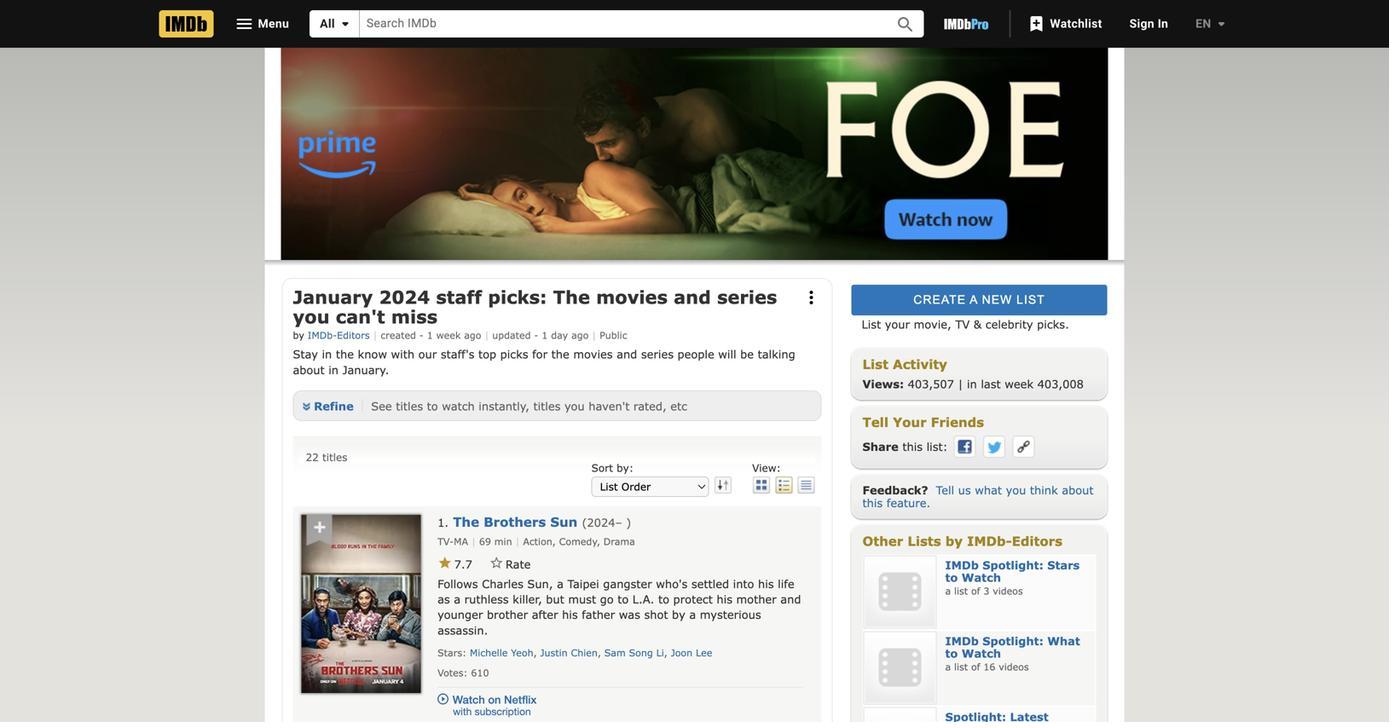 Task type: describe. For each thing, give the bounding box(es) containing it.
january
[[293, 286, 373, 308]]

2 horizontal spatial titles
[[534, 400, 561, 413]]

younger
[[438, 608, 483, 622]]

2 1 from the left
[[542, 330, 548, 341]]

public
[[600, 330, 627, 341]]

picks
[[500, 348, 529, 361]]

22
[[306, 451, 319, 463]]

1 the from the left
[[336, 348, 354, 361]]

list image image for imdb spotlight: what to watch
[[864, 632, 937, 705]]

can't
[[336, 306, 385, 328]]

create a new list
[[914, 293, 1046, 307]]

you inside january 2024 staff picks: the movies and series you can't miss by imdb-editors | created - 1 week ago | updated - 1 day ago | public stay in the know with our staff's top picks for the movies and series people will be talking about in january.
[[293, 306, 330, 328]]

who's
[[656, 577, 688, 591]]

2 - from the left
[[534, 330, 539, 341]]

ma
[[454, 536, 468, 548]]

all button
[[310, 10, 360, 38]]

All search field
[[310, 10, 924, 38]]

for
[[532, 348, 548, 361]]

watchlist
[[1050, 17, 1103, 31]]

none field inside the all search box
[[360, 11, 876, 37]]

play circle outline inline image
[[438, 694, 449, 705]]

imdb- inside january 2024 staff picks: the movies and series you can't miss by imdb-editors | created - 1 week ago | updated - 1 day ago | public stay in the know with our staff's top picks for the movies and series people will be talking about in january.
[[308, 330, 337, 341]]

new
[[982, 293, 1013, 307]]

watchlist image
[[1027, 14, 1047, 34]]

1 horizontal spatial editors
[[1012, 533, 1063, 549]]

haven't
[[589, 400, 630, 413]]

sign
[[1130, 17, 1155, 31]]

yeoh
[[511, 647, 534, 659]]

tv
[[956, 318, 970, 331]]

of for imdb spotlight: stars to watch
[[972, 586, 981, 597]]

updated
[[492, 330, 531, 341]]

l.a.
[[633, 593, 655, 606]]

2 horizontal spatial his
[[758, 577, 774, 591]]

list for imdb spotlight: what to watch
[[955, 662, 968, 673]]

3 , from the left
[[664, 647, 668, 659]]

brother
[[487, 608, 528, 622]]

week inside list activity views: 403,507 | in last week 403,008
[[1005, 377, 1034, 391]]

editors inside january 2024 staff picks: the movies and series you can't miss by imdb-editors | created - 1 week ago | updated - 1 day ago | public stay in the know with our staff's top picks for the movies and series people will be talking about in january.
[[337, 330, 370, 341]]

share
[[863, 440, 899, 453]]

list inside create a new list button
[[1017, 293, 1046, 307]]

ruthless
[[465, 593, 509, 606]]

taipei
[[568, 577, 599, 591]]

2 vertical spatial watch
[[453, 694, 485, 707]]

tell your friends
[[863, 415, 985, 430]]

0 horizontal spatial series
[[641, 348, 674, 361]]

menu image
[[234, 14, 255, 34]]

day
[[551, 330, 568, 341]]

| left public
[[592, 330, 596, 341]]

watchlist button
[[1018, 9, 1116, 39]]

imdb spotlight: stars to watch link
[[946, 559, 1080, 585]]

sam song li link
[[605, 647, 664, 659]]

2 ago from the left
[[572, 330, 589, 341]]

2 , from the left
[[598, 647, 601, 659]]

ascending order image
[[713, 477, 732, 494]]

rated,
[[634, 400, 667, 413]]

see
[[371, 400, 392, 413]]

of for imdb spotlight: what to watch
[[972, 662, 981, 673]]

list for imdb spotlight: stars to watch
[[955, 586, 968, 597]]

stars
[[1048, 559, 1080, 572]]

all
[[320, 17, 335, 31]]

drama
[[604, 536, 635, 548]]

imdb for imdb spotlight: stars to watch
[[946, 559, 979, 572]]

be
[[741, 348, 754, 361]]

comedy,
[[559, 536, 600, 548]]

top
[[479, 348, 497, 361]]

7.7
[[454, 558, 472, 571]]

titles for see titles to watch instantly, titles you haven't rated, etc
[[396, 400, 423, 413]]

tell for your
[[863, 415, 889, 430]]

on
[[488, 694, 501, 707]]

stars:
[[438, 647, 467, 659]]

instantly,
[[479, 400, 530, 413]]

tv-
[[438, 536, 454, 548]]

by:
[[617, 462, 634, 474]]

imdb spotlight: stars to watch a list of 3 videos
[[946, 559, 1080, 597]]

by inside january 2024 staff picks: the movies and series you can't miss by imdb-editors | created - 1 week ago | updated - 1 day ago | public stay in the know with our staff's top picks for the movies and series people will be talking about in january.
[[293, 330, 304, 341]]

| up top
[[485, 330, 489, 341]]

people
[[678, 348, 715, 361]]

about inside january 2024 staff picks: the movies and series you can't miss by imdb-editors | created - 1 week ago | updated - 1 day ago | public stay in the know with our staff's top picks for the movies and series people will be talking about in january.
[[293, 363, 325, 376]]

think
[[1030, 484, 1058, 497]]

stars: michelle yeoh , justin chien , sam song li , joon lee
[[438, 647, 713, 659]]

2 vertical spatial his
[[562, 608, 578, 622]]

justin chien link
[[540, 647, 598, 659]]

picks.
[[1037, 318, 1070, 331]]

1 vertical spatial by
[[946, 533, 963, 549]]

the inside 1. the brothers sun (2024– ) tv-ma | 69 min | action, comedy, drama
[[453, 514, 480, 530]]

list activity views: 403,507 | in last week 403,008
[[863, 357, 1084, 391]]

joon lee link
[[671, 647, 713, 659]]

go
[[600, 593, 614, 606]]

with subscription
[[453, 706, 531, 718]]

know
[[358, 348, 387, 361]]

last
[[981, 377, 1001, 391]]

feature.
[[887, 496, 931, 510]]

after
[[532, 608, 558, 622]]

1 vertical spatial in
[[329, 363, 339, 376]]

2024
[[379, 286, 430, 308]]

gangster
[[603, 577, 652, 591]]

in
[[1158, 17, 1169, 31]]

22 titles
[[306, 451, 348, 463]]

grid view image
[[752, 477, 771, 494]]

stay
[[293, 348, 318, 361]]

min
[[495, 536, 512, 548]]

imdb-editors link
[[308, 330, 370, 341]]

1 , from the left
[[534, 647, 537, 659]]

| right min
[[516, 536, 520, 548]]

chien
[[571, 647, 598, 659]]

69
[[479, 536, 491, 548]]

0 vertical spatial this
[[903, 440, 923, 453]]

you inside tell us what you think about this feature.
[[1006, 484, 1027, 497]]

2 the from the left
[[552, 348, 570, 361]]

rate
[[506, 558, 531, 571]]

| up know
[[373, 330, 378, 341]]

1 horizontal spatial you
[[565, 400, 585, 413]]

spotlight: for stars
[[983, 559, 1044, 572]]

1.
[[438, 516, 449, 529]]

life
[[778, 577, 795, 591]]

follows
[[438, 577, 478, 591]]

a inside imdb spotlight: what to watch a list of 16 videos
[[946, 662, 951, 673]]

| left the '69'
[[472, 536, 476, 548]]

shot
[[644, 608, 668, 622]]

but
[[546, 593, 565, 606]]

views:
[[863, 377, 904, 391]]

0 vertical spatial movies
[[596, 286, 668, 308]]

joon
[[671, 647, 693, 659]]

watch on netflix
[[453, 694, 537, 707]]

staff
[[436, 286, 482, 308]]

home image
[[159, 10, 214, 38]]



Task type: locate. For each thing, give the bounding box(es) containing it.
the up day
[[553, 286, 590, 308]]

videos for stars
[[993, 586, 1023, 597]]

1 vertical spatial tell
[[936, 484, 955, 497]]

arrow drop down image right menu
[[335, 14, 356, 34]]

list left 3
[[955, 586, 968, 597]]

of
[[972, 586, 981, 597], [972, 662, 981, 673]]

1 spotlight: from the top
[[983, 559, 1044, 572]]

and up the people
[[674, 286, 711, 308]]

1 horizontal spatial by
[[672, 608, 686, 622]]

imdb down imdb spotlight: stars to watch a list of 3 videos at bottom
[[946, 635, 979, 648]]

with inside january 2024 staff picks: the movies and series you can't miss by imdb-editors | created - 1 week ago | updated - 1 day ago | public stay in the know with our staff's top picks for the movies and series people will be talking about in january.
[[391, 348, 415, 361]]

list for your
[[862, 318, 881, 331]]

1 vertical spatial the
[[453, 514, 480, 530]]

of left 3
[[972, 586, 981, 597]]

your
[[893, 415, 927, 430]]

sign in
[[1130, 17, 1169, 31]]

etc
[[671, 400, 688, 413]]

0 horizontal spatial you
[[293, 306, 330, 328]]

2 spotlight: from the top
[[983, 635, 1044, 648]]

3
[[984, 586, 990, 597]]

1. the brothers sun (2024– ) tv-ma | 69 min | action, comedy, drama
[[438, 514, 635, 548]]

about right think
[[1062, 484, 1094, 497]]

your
[[885, 318, 910, 331]]

1 list image image from the top
[[864, 556, 937, 629]]

1 horizontal spatial ago
[[572, 330, 589, 341]]

imdb inside imdb spotlight: stars to watch a list of 3 videos
[[946, 559, 979, 572]]

610
[[471, 668, 489, 679]]

by up the stay
[[293, 330, 304, 341]]

1 vertical spatial spotlight:
[[983, 635, 1044, 648]]

videos down imdb spotlight: stars to watch link at the right bottom
[[993, 586, 1023, 597]]

create
[[914, 293, 967, 307]]

ago
[[464, 330, 482, 341], [572, 330, 589, 341]]

0 vertical spatial tell
[[863, 415, 889, 430]]

2 vertical spatial you
[[1006, 484, 1027, 497]]

1 vertical spatial about
[[1062, 484, 1094, 497]]

0 horizontal spatial his
[[562, 608, 578, 622]]

2 horizontal spatial and
[[781, 593, 801, 606]]

in right the stay
[[322, 348, 332, 361]]

1 horizontal spatial tell
[[936, 484, 955, 497]]

1 vertical spatial list image image
[[864, 632, 937, 705]]

0 horizontal spatial titles
[[322, 451, 348, 463]]

2 vertical spatial and
[[781, 593, 801, 606]]

what
[[1048, 635, 1081, 648]]

2 horizontal spatial ,
[[664, 647, 668, 659]]

list image image for imdb spotlight: stars to watch
[[864, 556, 937, 629]]

series
[[717, 286, 778, 308], [641, 348, 674, 361]]

a down protect
[[690, 608, 696, 622]]

0 vertical spatial by
[[293, 330, 304, 341]]

1 horizontal spatial ,
[[598, 647, 601, 659]]

1 vertical spatial editors
[[1012, 533, 1063, 549]]

Search IMDb text field
[[360, 11, 876, 37]]

0 horizontal spatial editors
[[337, 330, 370, 341]]

of left 16
[[972, 662, 981, 673]]

(2024–
[[582, 516, 623, 529]]

you right what
[[1006, 484, 1027, 497]]

0 horizontal spatial by
[[293, 330, 304, 341]]

2 imdb from the top
[[946, 635, 979, 648]]

&
[[974, 318, 982, 331]]

403,008
[[1038, 377, 1084, 391]]

0 vertical spatial and
[[674, 286, 711, 308]]

michelle
[[470, 647, 508, 659]]

arrow drop down image for en
[[1212, 14, 1232, 34]]

to inside imdb spotlight: stars to watch a list of 3 videos
[[946, 571, 958, 585]]

spotlight:
[[983, 559, 1044, 572], [983, 635, 1044, 648]]

movie,
[[914, 318, 952, 331]]

1 horizontal spatial series
[[717, 286, 778, 308]]

1 left day
[[542, 330, 548, 341]]

list inside imdb spotlight: what to watch a list of 16 videos
[[955, 662, 968, 673]]

of inside imdb spotlight: what to watch a list of 16 videos
[[972, 662, 981, 673]]

spotlight: for what
[[983, 635, 1044, 648]]

1 vertical spatial of
[[972, 662, 981, 673]]

,
[[534, 647, 537, 659], [598, 647, 601, 659], [664, 647, 668, 659]]

spotlight: inside imdb spotlight: stars to watch a list of 3 videos
[[983, 559, 1044, 572]]

editors down can't
[[337, 330, 370, 341]]

tell for us
[[936, 484, 955, 497]]

1 vertical spatial with
[[453, 706, 472, 718]]

this left feature.
[[863, 496, 883, 510]]

0 vertical spatial imdb-
[[308, 330, 337, 341]]

1 horizontal spatial 1
[[542, 330, 548, 341]]

as
[[438, 593, 450, 606]]

picks:
[[488, 286, 547, 308]]

- up for
[[534, 330, 539, 341]]

| inside list activity views: 403,507 | in last week 403,008
[[958, 377, 963, 391]]

16
[[984, 662, 996, 673]]

None field
[[360, 11, 876, 37]]

en button
[[1183, 9, 1232, 39]]

0 vertical spatial series
[[717, 286, 778, 308]]

2 of from the top
[[972, 662, 981, 673]]

titles right 22 at the left of page
[[322, 451, 348, 463]]

0 vertical spatial with
[[391, 348, 415, 361]]

lee
[[696, 647, 713, 659]]

0 horizontal spatial with
[[391, 348, 415, 361]]

1 horizontal spatial his
[[717, 593, 733, 606]]

0 horizontal spatial 1
[[427, 330, 433, 341]]

0 vertical spatial his
[[758, 577, 774, 591]]

1 horizontal spatial titles
[[396, 400, 423, 413]]

a up but at the left of page
[[557, 577, 564, 591]]

his up 'mysterious'
[[717, 593, 733, 606]]

our
[[419, 348, 437, 361]]

to inside imdb spotlight: what to watch a list of 16 videos
[[946, 647, 958, 660]]

0 vertical spatial of
[[972, 586, 981, 597]]

ago right day
[[572, 330, 589, 341]]

2 vertical spatial by
[[672, 608, 686, 622]]

by inside follows charles sun, a taipei gangster who's settled into his life as a ruthless killer, but must go to l.a. to protect his mother and younger brother after his father was shot by a mysterious assassin.
[[672, 608, 686, 622]]

titles for 22 titles
[[322, 451, 348, 463]]

0 horizontal spatial this
[[863, 496, 883, 510]]

by down protect
[[672, 608, 686, 622]]

1 horizontal spatial this
[[903, 440, 923, 453]]

the brothers sun image
[[302, 515, 421, 694]]

his down "must"
[[562, 608, 578, 622]]

week up staff's at the top left of the page
[[436, 330, 461, 341]]

watch right play circle outline inline "image"
[[453, 694, 485, 707]]

1 horizontal spatial about
[[1062, 484, 1094, 497]]

arrow drop down image inside all button
[[335, 14, 356, 34]]

imdb down other lists by imdb-editors
[[946, 559, 979, 572]]

arrow drop down image inside en button
[[1212, 14, 1232, 34]]

1 vertical spatial and
[[617, 348, 637, 361]]

0 horizontal spatial -
[[420, 330, 424, 341]]

click to add to watchlist image
[[303, 515, 336, 548]]

a right as
[[454, 593, 461, 606]]

1 horizontal spatial with
[[453, 706, 472, 718]]

2 vertical spatial list
[[955, 662, 968, 673]]

0 vertical spatial spotlight:
[[983, 559, 1044, 572]]

talking
[[758, 348, 796, 361]]

0 horizontal spatial tell
[[863, 415, 889, 430]]

1 vertical spatial imdb-
[[968, 533, 1012, 549]]

| right '403,507'
[[958, 377, 963, 391]]

list up celebrity
[[1017, 293, 1046, 307]]

arrow drop down image for all
[[335, 14, 356, 34]]

movies down public
[[574, 348, 613, 361]]

1 horizontal spatial and
[[674, 286, 711, 308]]

a left new
[[970, 293, 978, 307]]

refine
[[314, 400, 354, 413]]

videos down imdb spotlight: what to watch 'link'
[[999, 662, 1029, 673]]

spotlight: inside imdb spotlight: what to watch a list of 16 videos
[[983, 635, 1044, 648]]

0 vertical spatial in
[[322, 348, 332, 361]]

list
[[862, 318, 881, 331], [863, 357, 889, 372]]

list your movie, tv & celebrity picks.
[[862, 318, 1070, 331]]

series left the people
[[641, 348, 674, 361]]

watch inside imdb spotlight: what to watch a list of 16 videos
[[962, 647, 1002, 660]]

1 vertical spatial his
[[717, 593, 733, 606]]

list inside imdb spotlight: stars to watch a list of 3 videos
[[955, 586, 968, 597]]

1 vertical spatial this
[[863, 496, 883, 510]]

compact view image
[[797, 477, 816, 494]]

0 horizontal spatial the
[[336, 348, 354, 361]]

-
[[420, 330, 424, 341], [534, 330, 539, 341]]

in left 'last'
[[967, 377, 977, 391]]

tell inside tell us what you think about this feature.
[[936, 484, 955, 497]]

1 vertical spatial movies
[[574, 348, 613, 361]]

imdb- up the stay
[[308, 330, 337, 341]]

in inside list activity views: 403,507 | in last week 403,008
[[967, 377, 977, 391]]

list for activity
[[863, 357, 889, 372]]

arrow drop down image
[[335, 14, 356, 34], [1212, 14, 1232, 34]]

imdb- up imdb spotlight: stars to watch link at the right bottom
[[968, 533, 1012, 549]]

1 vertical spatial you
[[565, 400, 585, 413]]

, left justin
[[534, 647, 537, 659]]

week inside january 2024 staff picks: the movies and series you can't miss by imdb-editors | created - 1 week ago | updated - 1 day ago | public stay in the know with our staff's top picks for the movies and series people will be talking about in january.
[[436, 330, 461, 341]]

january.
[[343, 363, 389, 376]]

imdb inside imdb spotlight: what to watch a list of 16 videos
[[946, 635, 979, 648]]

sort
[[592, 462, 613, 474]]

watch up 3
[[962, 571, 1002, 585]]

by right lists
[[946, 533, 963, 549]]

titles right instantly, on the left of page
[[534, 400, 561, 413]]

3 list image image from the top
[[864, 707, 937, 723]]

watch for imdb spotlight: stars to watch
[[962, 571, 1002, 585]]

0 vertical spatial list image image
[[864, 556, 937, 629]]

0 vertical spatial about
[[293, 363, 325, 376]]

watch up 16
[[962, 647, 1002, 660]]

you left the haven't
[[565, 400, 585, 413]]

a left 3
[[946, 586, 951, 597]]

friends
[[931, 415, 985, 430]]

, left sam in the left of the page
[[598, 647, 601, 659]]

activity
[[893, 357, 948, 372]]

tell
[[863, 415, 889, 430], [936, 484, 955, 497]]

sign in button
[[1116, 9, 1183, 39]]

1 horizontal spatial imdb-
[[968, 533, 1012, 549]]

1 1 from the left
[[427, 330, 433, 341]]

spotlight: up 3
[[983, 559, 1044, 572]]

tell left 'us'
[[936, 484, 955, 497]]

list inside list activity views: 403,507 | in last week 403,008
[[863, 357, 889, 372]]

other lists by imdb-editors
[[863, 533, 1063, 549]]

videos for what
[[999, 662, 1029, 673]]

spotlight: up 16
[[983, 635, 1044, 648]]

create a new list button
[[852, 285, 1108, 316]]

1 up our
[[427, 330, 433, 341]]

action,
[[523, 536, 556, 548]]

sam
[[605, 647, 626, 659]]

michelle yeoh link
[[470, 647, 534, 659]]

with
[[391, 348, 415, 361], [453, 706, 472, 718]]

1 vertical spatial week
[[1005, 377, 1034, 391]]

and inside follows charles sun, a taipei gangster who's settled into his life as a ruthless killer, but must go to l.a. to protect his mother and younger brother after his father was shot by a mysterious assassin.
[[781, 593, 801, 606]]

0 vertical spatial the
[[553, 286, 590, 308]]

|
[[373, 330, 378, 341], [485, 330, 489, 341], [592, 330, 596, 341], [958, 377, 963, 391], [472, 536, 476, 548], [516, 536, 520, 548]]

sun,
[[528, 577, 553, 591]]

arrow drop down image right in
[[1212, 14, 1232, 34]]

by
[[293, 330, 304, 341], [946, 533, 963, 549], [672, 608, 686, 622]]

watch
[[442, 400, 475, 413]]

0 vertical spatial week
[[436, 330, 461, 341]]

a left 16
[[946, 662, 951, 673]]

1 horizontal spatial the
[[553, 286, 590, 308]]

share this list:
[[863, 440, 948, 453]]

1 imdb from the top
[[946, 559, 979, 572]]

videos inside imdb spotlight: stars to watch a list of 3 videos
[[993, 586, 1023, 597]]

and down public
[[617, 348, 637, 361]]

1 vertical spatial videos
[[999, 662, 1029, 673]]

1 vertical spatial imdb
[[946, 635, 979, 648]]

0 horizontal spatial ago
[[464, 330, 482, 341]]

0 horizontal spatial the
[[453, 514, 480, 530]]

1
[[427, 330, 433, 341], [542, 330, 548, 341]]

2 vertical spatial list image image
[[864, 707, 937, 723]]

en
[[1196, 17, 1212, 31]]

0 vertical spatial editors
[[337, 330, 370, 341]]

2 horizontal spatial you
[[1006, 484, 1027, 497]]

1 vertical spatial list
[[955, 586, 968, 597]]

1 ago from the left
[[464, 330, 482, 341]]

series up be
[[717, 286, 778, 308]]

titles right see
[[396, 400, 423, 413]]

the down day
[[552, 348, 570, 361]]

submit search image
[[896, 14, 916, 35]]

staff's
[[441, 348, 475, 361]]

2 horizontal spatial by
[[946, 533, 963, 549]]

0 horizontal spatial arrow drop down image
[[335, 14, 356, 34]]

with left 'on'
[[453, 706, 472, 718]]

2 vertical spatial in
[[967, 377, 977, 391]]

protect
[[674, 593, 713, 606]]

week right 'last'
[[1005, 377, 1034, 391]]

with down the created
[[391, 348, 415, 361]]

, left 'joon' on the bottom left of page
[[664, 647, 668, 659]]

1 vertical spatial series
[[641, 348, 674, 361]]

imdb spotlight: what to watch a list of 16 videos
[[946, 635, 1081, 673]]

2 list image image from the top
[[864, 632, 937, 705]]

in left january.
[[329, 363, 339, 376]]

netflix
[[504, 694, 537, 707]]

other
[[863, 533, 904, 549]]

1 horizontal spatial -
[[534, 330, 539, 341]]

this
[[903, 440, 923, 453], [863, 496, 883, 510]]

li
[[657, 647, 664, 659]]

1 vertical spatial watch
[[962, 647, 1002, 660]]

0 vertical spatial list
[[1017, 293, 1046, 307]]

charles
[[482, 577, 524, 591]]

the
[[336, 348, 354, 361], [552, 348, 570, 361]]

the up ma
[[453, 514, 480, 530]]

0 horizontal spatial imdb-
[[308, 330, 337, 341]]

videos inside imdb spotlight: what to watch a list of 16 videos
[[999, 662, 1029, 673]]

list left 'your'
[[862, 318, 881, 331]]

about down the stay
[[293, 363, 325, 376]]

1 arrow drop down image from the left
[[335, 14, 356, 34]]

votes:
[[438, 668, 468, 679]]

movies up public
[[596, 286, 668, 308]]

of inside imdb spotlight: stars to watch a list of 3 videos
[[972, 586, 981, 597]]

his up the mother
[[758, 577, 774, 591]]

)
[[626, 516, 631, 529]]

this left list:
[[903, 440, 923, 453]]

2 arrow drop down image from the left
[[1212, 14, 1232, 34]]

1 horizontal spatial arrow drop down image
[[1212, 14, 1232, 34]]

1 of from the top
[[972, 586, 981, 597]]

celebrity
[[986, 318, 1034, 331]]

imdb for imdb spotlight: what to watch
[[946, 635, 979, 648]]

and down life
[[781, 593, 801, 606]]

0 vertical spatial you
[[293, 306, 330, 328]]

sun
[[551, 514, 578, 530]]

1 horizontal spatial week
[[1005, 377, 1034, 391]]

- up our
[[420, 330, 424, 341]]

0 horizontal spatial week
[[436, 330, 461, 341]]

0 vertical spatial list
[[862, 318, 881, 331]]

you up imdb-editors 'link'
[[293, 306, 330, 328]]

list left 16
[[955, 662, 968, 673]]

song
[[629, 647, 653, 659]]

editors up stars
[[1012, 533, 1063, 549]]

watch for imdb spotlight: what to watch
[[962, 647, 1002, 660]]

1 - from the left
[[420, 330, 424, 341]]

0 vertical spatial imdb
[[946, 559, 979, 572]]

the down imdb-editors 'link'
[[336, 348, 354, 361]]

a inside button
[[970, 293, 978, 307]]

the inside january 2024 staff picks: the movies and series you can't miss by imdb-editors | created - 1 week ago | updated - 1 day ago | public stay in the know with our staff's top picks for the movies and series people will be talking about in january.
[[553, 286, 590, 308]]

watch inside imdb spotlight: stars to watch a list of 3 videos
[[962, 571, 1002, 585]]

0 horizontal spatial about
[[293, 363, 325, 376]]

0 horizontal spatial and
[[617, 348, 637, 361]]

0 vertical spatial watch
[[962, 571, 1002, 585]]

1 vertical spatial list
[[863, 357, 889, 372]]

list
[[1017, 293, 1046, 307], [955, 586, 968, 597], [955, 662, 968, 673]]

list image image
[[864, 556, 937, 629], [864, 632, 937, 705], [864, 707, 937, 723]]

about
[[293, 363, 325, 376], [1062, 484, 1094, 497]]

this inside tell us what you think about this feature.
[[863, 496, 883, 510]]

0 vertical spatial videos
[[993, 586, 1023, 597]]

0 horizontal spatial ,
[[534, 647, 537, 659]]

1 horizontal spatial the
[[552, 348, 570, 361]]

a inside imdb spotlight: stars to watch a list of 3 videos
[[946, 586, 951, 597]]

menu button
[[221, 10, 303, 38]]

mysterious
[[700, 608, 761, 622]]

detail view image
[[775, 477, 794, 494]]

list up views:
[[863, 357, 889, 372]]

tell up share
[[863, 415, 889, 430]]

ago up top
[[464, 330, 482, 341]]

about inside tell us what you think about this feature.
[[1062, 484, 1094, 497]]



Task type: vqa. For each thing, say whether or not it's contained in the screenshot.
chevron right image corresponding to name
no



